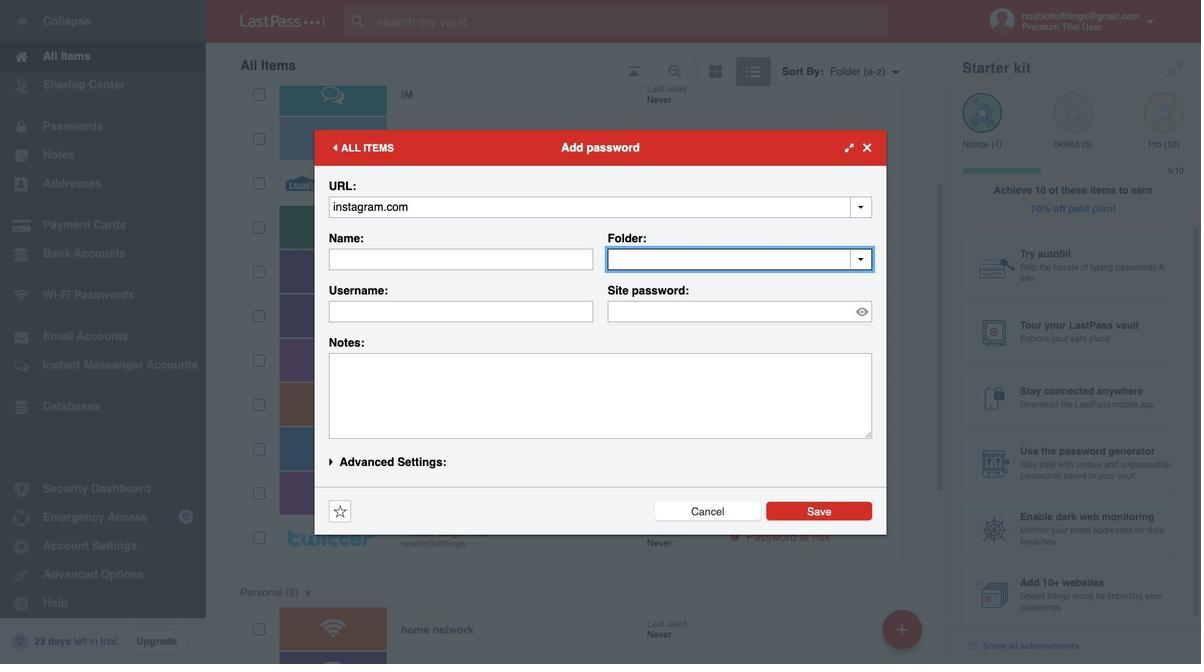 Task type: vqa. For each thing, say whether or not it's contained in the screenshot.
password field
yes



Task type: describe. For each thing, give the bounding box(es) containing it.
main navigation navigation
[[0, 0, 206, 664]]

Search search field
[[345, 6, 916, 37]]

lastpass image
[[240, 15, 325, 28]]

new item navigation
[[877, 606, 931, 664]]

vault options navigation
[[206, 43, 945, 86]]



Task type: locate. For each thing, give the bounding box(es) containing it.
None text field
[[329, 196, 872, 218], [329, 248, 593, 270], [329, 301, 593, 322], [329, 353, 872, 439], [329, 196, 872, 218], [329, 248, 593, 270], [329, 301, 593, 322], [329, 353, 872, 439]]

None password field
[[608, 301, 872, 322]]

new item image
[[897, 625, 907, 635]]

None text field
[[608, 248, 872, 270]]

dialog
[[315, 130, 887, 534]]

search my vault text field
[[345, 6, 916, 37]]



